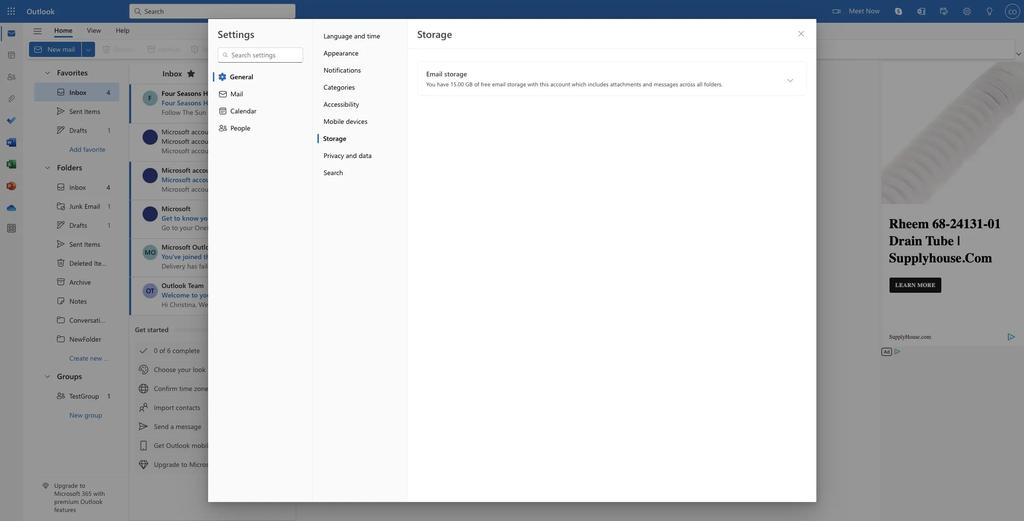 Task type: locate. For each thing, give the bounding box(es) containing it.
select a conversation checkbox containing m
[[143, 207, 162, 222]]

0 vertical spatial 
[[56, 106, 66, 116]]

 button inside folders tree item
[[39, 159, 55, 176]]

0 vertical spatial of
[[474, 80, 479, 88]]

powerpoint image
[[7, 182, 16, 192]]

move & delete group
[[29, 40, 323, 59]]

to down team
[[192, 291, 198, 300]]

 inbox for second  tree item from the top of the page
[[56, 183, 86, 192]]

upgrade inside upgrade to microsoft 365 with premium outlook features
[[54, 482, 78, 490]]

2 vertical spatial select a conversation checkbox
[[143, 245, 162, 260]]

1 vertical spatial drafts
[[69, 221, 87, 230]]

 button left favorites
[[39, 64, 55, 81]]

2  from the top
[[56, 183, 66, 192]]

of inside message list no conversations selected list box
[[159, 347, 165, 356]]

outlook up welcome
[[162, 281, 186, 290]]

seasons down  button
[[177, 89, 201, 98]]

 inbox for first  tree item from the top
[[56, 87, 86, 97]]

0 vertical spatial four
[[162, 89, 175, 98]]

 button down "" button
[[783, 72, 798, 87]]

0 vertical spatial drafts
[[69, 126, 87, 135]]

and up 'appearance' button in the top of the page
[[354, 31, 365, 40]]

4 for second  tree item from the top of the page
[[106, 183, 110, 192]]

1 sent from the top
[[69, 107, 82, 116]]

joined
[[183, 252, 202, 261]]

2  tree item from the top
[[34, 216, 119, 235]]

1 drafts from the top
[[69, 126, 87, 135]]

hotel right friendly on the top left
[[294, 98, 310, 107]]

account right the outlook.com
[[271, 291, 295, 300]]

email
[[426, 69, 442, 78], [84, 202, 100, 211]]

4 down folders tree item
[[106, 183, 110, 192]]

contacts
[[176, 404, 200, 413]]

and right pc
[[326, 214, 337, 223]]

document containing settings
[[0, 0, 1024, 522]]

 for favorites
[[44, 69, 51, 76]]

 tree item up add
[[34, 121, 119, 140]]

drafts up add favorite tree item
[[69, 126, 87, 135]]

0 horizontal spatial time
[[179, 385, 192, 394]]

6
[[167, 347, 171, 356]]

started
[[147, 326, 169, 335]]

team
[[188, 281, 204, 290]]

 down the  at the left of page
[[56, 316, 66, 325]]

0 vertical spatial  tree item
[[34, 83, 119, 102]]

1 vertical spatial time
[[179, 385, 192, 394]]

0 vertical spatial all
[[415, 45, 422, 54]]

1 1 from the top
[[108, 126, 110, 135]]

premium
[[54, 498, 79, 506]]

four right f
[[162, 89, 175, 98]]

select a conversation checkbox for microsoft account security info was added
[[143, 168, 162, 183]]

1 inside  tree item
[[108, 392, 110, 401]]

1 hotel from the left
[[203, 98, 220, 107]]

get for get started
[[135, 326, 146, 335]]

 inside groups tree item
[[44, 373, 51, 380]]


[[33, 26, 43, 36]]

 drafts inside favorites tree
[[56, 125, 87, 135]]

email inside  junk email
[[84, 202, 100, 211]]

3 1 from the top
[[108, 221, 110, 230]]

1 vertical spatial  tree item
[[34, 216, 119, 235]]

0 vertical spatial items
[[84, 107, 100, 116]]

2  inbox from the top
[[56, 183, 86, 192]]

1  tree item from the top
[[34, 121, 119, 140]]

tab list
[[47, 23, 137, 38]]

upgrade inside message list no conversations selected list box
[[154, 461, 180, 470]]

includes
[[588, 80, 608, 88]]

0 horizontal spatial hotel
[[203, 98, 220, 107]]

 tree item down favorites tree item
[[34, 102, 119, 121]]

–
[[246, 214, 249, 223]]

0 horizontal spatial email
[[84, 202, 100, 211]]

0 vertical spatial time
[[367, 31, 380, 40]]

import contacts
[[154, 404, 200, 413]]

drafts inside favorites tree
[[69, 126, 87, 135]]

and up miami
[[224, 89, 236, 98]]

folders
[[57, 163, 82, 173]]

items up  deleted items
[[84, 240, 100, 249]]

outlook up the
[[192, 243, 217, 252]]

1 vertical spatial select a conversation checkbox
[[143, 207, 162, 222]]

0 vertical spatial 4
[[106, 88, 110, 97]]

hotels
[[203, 89, 223, 98]]

account
[[550, 80, 570, 88], [191, 127, 215, 136], [191, 137, 215, 146], [192, 166, 216, 175], [192, 175, 216, 184], [271, 291, 295, 300]]

0 vertical spatial storage
[[444, 69, 467, 78]]

sent up add
[[69, 107, 82, 116]]

1 vertical spatial sent
[[69, 240, 82, 249]]

0 vertical spatial 
[[56, 316, 66, 325]]

Select a conversation checkbox
[[143, 284, 162, 299]]

0 vertical spatial 
[[56, 87, 66, 97]]

0 vertical spatial with
[[527, 80, 538, 88]]

2 four from the top
[[162, 98, 175, 107]]

 button left "groups"
[[39, 368, 55, 385]]

all right the across on the right top of the page
[[697, 80, 702, 88]]

1 horizontal spatial storage
[[507, 80, 526, 88]]

testgroup up new group
[[69, 392, 99, 401]]

dialog
[[0, 0, 1024, 522]]

settings heading
[[217, 27, 254, 40]]

all left as
[[415, 45, 422, 54]]

0 horizontal spatial storage
[[444, 69, 467, 78]]

4 inside favorites tree
[[106, 88, 110, 97]]

family
[[247, 98, 266, 107]]

history
[[110, 316, 131, 325]]

mark all as read button
[[382, 42, 450, 57]]

2  from the top
[[56, 221, 66, 230]]

inbox left 
[[163, 68, 182, 78]]

microsoft account team image
[[143, 130, 158, 145]]

microsoft image
[[143, 207, 158, 222]]

outlook right premium
[[80, 498, 103, 506]]

sent up  tree item
[[69, 240, 82, 249]]

1 vertical spatial testgroup
[[69, 392, 99, 401]]

and left messages
[[643, 80, 652, 88]]

you've
[[162, 252, 181, 261]]

1 vertical spatial new
[[90, 354, 102, 363]]

microsoft get to know your onedrive – how to back up your pc and mobile
[[162, 204, 360, 223]]

team for was
[[218, 166, 233, 175]]

storage button
[[317, 130, 407, 147]]

0 vertical spatial info
[[241, 137, 252, 146]]

1  tree item from the top
[[34, 83, 119, 102]]

 drafts up add
[[56, 125, 87, 135]]

 tree item up deleted on the left of the page
[[34, 235, 119, 254]]

tree containing 
[[34, 178, 131, 368]]

a
[[171, 423, 174, 432]]

of right gb
[[474, 80, 479, 88]]

mt inside microsoft account team icon
[[145, 133, 155, 142]]


[[56, 316, 66, 325], [56, 335, 66, 344]]

new left the outlook.com
[[215, 291, 228, 300]]

security inside microsoft account team microsoft account security info verification
[[216, 137, 239, 146]]

application
[[0, 0, 1024, 522]]

inbox up  junk email
[[69, 183, 86, 192]]

1 vertical spatial  drafts
[[56, 221, 87, 230]]

1 vertical spatial 
[[56, 183, 66, 192]]

 tree item
[[34, 83, 119, 102], [34, 178, 119, 197]]

your left look
[[178, 366, 191, 375]]

0 vertical spatial  tree item
[[34, 102, 119, 121]]

1 horizontal spatial 365
[[219, 461, 230, 470]]

microsoft inside microsoft get to know your onedrive – how to back up your pc and mobile
[[162, 204, 191, 213]]

storage up 15.00
[[444, 69, 467, 78]]

1  from the top
[[56, 106, 66, 116]]

time up 'appearance' button in the top of the page
[[367, 31, 380, 40]]

help
[[116, 25, 130, 34]]

tab list containing home
[[47, 23, 137, 38]]

1 for   tree item
[[108, 126, 110, 135]]

 up 
[[56, 240, 66, 249]]

get right microsoft image
[[162, 214, 172, 223]]

0 vertical spatial seasons
[[177, 89, 201, 98]]

 tree item
[[34, 102, 119, 121], [34, 235, 119, 254]]

four right four seasons hotels and resorts "image" on the top left
[[162, 98, 175, 107]]

 for 
[[56, 125, 66, 135]]

0 horizontal spatial mobile
[[192, 442, 212, 451]]

2  drafts from the top
[[56, 221, 87, 230]]

your right know
[[200, 214, 214, 223]]

1 up add favorite tree item
[[108, 126, 110, 135]]

mobile right pc
[[339, 214, 360, 223]]

0 horizontal spatial storage
[[323, 134, 346, 143]]

1 vertical spatial 
[[56, 392, 66, 401]]

upgrade for upgrade to microsoft 365 with premium outlook features
[[54, 482, 78, 490]]

mt up microsoft account team image
[[145, 133, 155, 142]]

and inside button
[[354, 31, 365, 40]]

1  sent items from the top
[[56, 106, 100, 116]]

security left was
[[218, 175, 241, 184]]

mt inside microsoft account team image
[[145, 171, 155, 180]]

group down how
[[248, 252, 266, 261]]

365 inside upgrade to microsoft 365 with premium outlook features
[[82, 490, 92, 498]]

friendly
[[268, 98, 292, 107]]

 down 
[[218, 124, 227, 133]]

get left started
[[135, 326, 146, 335]]

 tree item up "newfolder"
[[34, 311, 131, 330]]

 inbox up junk
[[56, 183, 86, 192]]

1 vertical spatial storage
[[323, 134, 346, 143]]

 tree item down favorites
[[34, 83, 119, 102]]

pc
[[316, 214, 324, 223]]

security for was
[[218, 175, 241, 184]]

 tree item up junk
[[34, 178, 119, 197]]

1 inside  tree item
[[108, 202, 110, 211]]

3 select a conversation checkbox from the top
[[143, 245, 162, 260]]

mail image
[[7, 29, 16, 39]]

outlook banner
[[0, 0, 1024, 23]]

2  tree item from the top
[[34, 330, 119, 349]]

 tree item
[[34, 387, 119, 406]]

 inside folders tree item
[[44, 164, 51, 171]]

 tree item down junk
[[34, 216, 119, 235]]

your inside outlook team welcome to your new outlook.com account
[[200, 291, 213, 300]]

0 vertical spatial team
[[216, 127, 231, 136]]

 inside settings tab list
[[218, 124, 227, 133]]

you
[[426, 80, 435, 88]]

365 for upgrade to microsoft 365
[[219, 461, 230, 470]]

security inside microsoft account team microsoft account security info was added
[[218, 175, 241, 184]]

1 vertical spatial four
[[162, 98, 175, 107]]

 inbox inside favorites tree
[[56, 87, 86, 97]]

seasons for hotels
[[177, 89, 201, 98]]

with right premium
[[93, 490, 105, 498]]

1  from the top
[[56, 125, 66, 135]]

Select a conversation checkbox
[[143, 168, 162, 183], [143, 207, 162, 222], [143, 245, 162, 260]]

team inside microsoft account team microsoft account security info was added
[[218, 166, 233, 175]]

security for verification
[[216, 137, 239, 146]]

0 vertical spatial group
[[248, 252, 266, 261]]

1 4 from the top
[[106, 88, 110, 97]]

0 horizontal spatial testgroup
[[69, 392, 99, 401]]

2 select a conversation checkbox from the top
[[143, 207, 162, 222]]

365 inside message list no conversations selected list box
[[219, 461, 230, 470]]

 inside favorites tree
[[56, 125, 66, 135]]

and inside microsoft get to know your onedrive – how to back up your pc and mobile
[[326, 214, 337, 223]]

1 vertical spatial  tree item
[[34, 235, 119, 254]]

info for verification
[[241, 137, 252, 146]]

1 vertical spatial 
[[56, 240, 66, 249]]

0 horizontal spatial 365
[[82, 490, 92, 498]]

 down favorites
[[56, 87, 66, 97]]

1 horizontal spatial 
[[218, 124, 227, 133]]

 for 
[[56, 221, 66, 230]]

calendar
[[230, 106, 256, 116]]

Search settings search field
[[228, 50, 293, 60]]

favorites tree
[[34, 60, 119, 159]]

2 mt from the top
[[145, 171, 155, 180]]

 drafts down junk
[[56, 221, 87, 230]]

1 down  tree item
[[108, 221, 110, 230]]

 button left folders
[[39, 159, 55, 176]]

1 horizontal spatial group
[[248, 252, 266, 261]]

four for four seasons hotels and resorts
[[162, 89, 175, 98]]

outlook up  button
[[27, 6, 55, 16]]

0 vertical spatial upgrade
[[154, 461, 180, 470]]

microsoft account team microsoft account security info was added
[[162, 166, 289, 184]]

team down microsoft account team microsoft account security info verification
[[218, 166, 233, 175]]

0 vertical spatial  sent items
[[56, 106, 100, 116]]

accessibility button
[[317, 96, 407, 113]]

security down  people
[[216, 137, 239, 146]]

outlook team image
[[143, 284, 158, 299]]

mobile inside microsoft get to know your onedrive – how to back up your pc and mobile
[[339, 214, 360, 223]]

storage right "email" on the left of page
[[507, 80, 526, 88]]

1 vertical spatial email
[[84, 202, 100, 211]]

1 vertical spatial  sent items
[[56, 240, 100, 249]]

2 seasons from the top
[[177, 98, 201, 107]]

upgrade to microsoft 365
[[154, 461, 230, 470]]

0 horizontal spatial with
[[93, 490, 105, 498]]

to left know
[[174, 214, 180, 223]]

favorites
[[57, 67, 88, 77]]

seasons down four seasons hotels and resorts
[[177, 98, 201, 107]]

account right this
[[550, 80, 570, 88]]

1 horizontal spatial mobile
[[339, 214, 360, 223]]

 inside favorites tree item
[[44, 69, 51, 76]]

of inside email storage you have 15.00 gb of free email storage with this account which includes attachments and messages across all folders.
[[474, 80, 479, 88]]

0 vertical spatial storage
[[417, 27, 452, 40]]

seasons
[[177, 89, 201, 98], [177, 98, 201, 107]]

0 vertical spatial  tree item
[[34, 121, 119, 140]]

4 for first  tree item from the top
[[106, 88, 110, 97]]

hotel down four seasons hotels and resorts
[[203, 98, 220, 107]]

added
[[270, 175, 289, 184]]

upgrade right 
[[154, 461, 180, 470]]

mark
[[398, 45, 413, 54]]

1 for 's  tree item
[[108, 221, 110, 230]]

general
[[230, 72, 253, 81]]

application containing settings
[[0, 0, 1024, 522]]

hotel
[[203, 98, 220, 107], [294, 98, 310, 107]]

0 of 6 complete
[[154, 347, 200, 356]]

select a conversation checkbox up the mo
[[143, 207, 162, 222]]

1 seasons from the top
[[177, 89, 201, 98]]

0 vertical spatial email
[[426, 69, 442, 78]]

select a conversation checkbox containing mo
[[143, 245, 162, 260]]

1 vertical spatial mt
[[145, 171, 155, 180]]

your down team
[[200, 291, 213, 300]]

outlook down the send a message
[[166, 442, 190, 451]]

left-rail-appbar navigation
[[2, 23, 21, 220]]

testgroup right the
[[215, 252, 246, 261]]

new inside tree item
[[90, 354, 102, 363]]


[[139, 347, 148, 356]]

 tree item up create
[[34, 330, 119, 349]]

1 vertical spatial  tree item
[[34, 178, 119, 197]]

outlook inside upgrade to microsoft 365 with premium outlook features
[[80, 498, 103, 506]]

1 vertical spatial 365
[[82, 490, 92, 498]]

 button
[[39, 64, 55, 81], [783, 72, 798, 87], [39, 159, 55, 176], [39, 368, 55, 385]]

0 vertical spatial inbox
[[163, 68, 182, 78]]

favorites tree item
[[34, 64, 119, 83]]

info inside microsoft account team microsoft account security info was added
[[243, 175, 255, 184]]

1  from the top
[[56, 87, 66, 97]]

1 vertical spatial with
[[93, 490, 105, 498]]

1 vertical spatial all
[[697, 80, 702, 88]]

0 vertical spatial 
[[218, 124, 227, 133]]

mt
[[145, 133, 155, 142], [145, 171, 155, 180]]

1 vertical spatial of
[[159, 347, 165, 356]]

mt down microsoft account team icon
[[145, 171, 155, 180]]

 down "groups"
[[56, 392, 66, 401]]

 tree item
[[34, 311, 131, 330], [34, 330, 119, 349]]

0 horizontal spatial of
[[159, 347, 165, 356]]

know
[[182, 214, 199, 223]]

1 horizontal spatial hotel
[[294, 98, 310, 107]]

with inside email storage you have 15.00 gb of free email storage with this account which includes attachments and messages across all folders.
[[527, 80, 538, 88]]

0 vertical spatial 365
[[219, 461, 230, 470]]

inbox down favorites tree item
[[69, 88, 86, 97]]

1 horizontal spatial testgroup
[[215, 252, 246, 261]]

0 horizontal spatial upgrade
[[54, 482, 78, 490]]

1 vertical spatial group
[[84, 411, 102, 420]]

people
[[230, 124, 250, 133]]

files image
[[7, 95, 16, 104]]

0 vertical spatial select a conversation checkbox
[[143, 168, 162, 183]]

and inside button
[[346, 151, 357, 160]]

premium features image
[[42, 484, 49, 490]]

info inside microsoft account team microsoft account security info verification
[[241, 137, 252, 146]]

miami
[[221, 98, 240, 107]]

 for folders
[[44, 164, 51, 171]]

 inbox down favorites
[[56, 87, 86, 97]]

4 down favorites tree item
[[106, 88, 110, 97]]

newfolder
[[69, 335, 101, 344]]

15.00
[[450, 80, 464, 88]]

storage down mobile
[[323, 134, 346, 143]]

4 inside tree
[[106, 183, 110, 192]]

2 1 from the top
[[108, 202, 110, 211]]

team inside microsoft account team microsoft account security info verification
[[216, 127, 231, 136]]

1  from the top
[[56, 316, 66, 325]]

email up you
[[426, 69, 442, 78]]

account down microsoft account team microsoft account security info verification
[[192, 166, 216, 175]]

1 horizontal spatial of
[[474, 80, 479, 88]]

folders tree item
[[34, 159, 119, 178]]

email right junk
[[84, 202, 100, 211]]

inbox inside tree
[[69, 183, 86, 192]]

0 vertical spatial get
[[162, 214, 172, 223]]

get
[[162, 214, 172, 223], [135, 326, 146, 335], [154, 442, 164, 451]]

1 vertical spatial 
[[56, 221, 66, 230]]

time left "zone" in the bottom left of the page
[[179, 385, 192, 394]]


[[139, 404, 148, 413]]

1 vertical spatial info
[[243, 175, 255, 184]]

1 horizontal spatial time
[[367, 31, 380, 40]]

 button inside groups tree item
[[39, 368, 55, 385]]

to do image
[[7, 116, 16, 126]]

1  inbox from the top
[[56, 87, 86, 97]]

help button
[[109, 23, 137, 38]]

1 select a conversation checkbox from the top
[[143, 168, 162, 183]]

4
[[106, 88, 110, 97], [106, 183, 110, 192]]

new group tree item
[[34, 406, 119, 425]]

 up ""
[[56, 183, 66, 192]]

0 vertical spatial sent
[[69, 107, 82, 116]]

1 horizontal spatial upgrade
[[154, 461, 180, 470]]

1 right ' testgroup'
[[108, 392, 110, 401]]

1 inside favorites tree
[[108, 126, 110, 135]]

0 horizontal spatial 
[[56, 392, 66, 401]]

items inside  deleted items
[[94, 259, 110, 268]]

new group
[[69, 411, 102, 420]]

home button
[[47, 23, 80, 38]]

notifications button
[[317, 62, 407, 79]]

junk
[[69, 202, 83, 211]]

1  drafts from the top
[[56, 125, 87, 135]]

mobile up upgrade to microsoft 365
[[192, 442, 212, 451]]

resorts
[[238, 89, 260, 98]]

 drafts for 
[[56, 125, 87, 135]]

1 four from the top
[[162, 89, 175, 98]]

upgrade up premium
[[54, 482, 78, 490]]

1 vertical spatial storage
[[507, 80, 526, 88]]

tree
[[34, 178, 131, 368]]

1 horizontal spatial email
[[426, 69, 442, 78]]

2 vertical spatial inbox
[[69, 183, 86, 192]]

new
[[69, 411, 83, 420]]

privacy and data
[[323, 151, 372, 160]]

upgrade for upgrade to microsoft 365
[[154, 461, 180, 470]]

 sent items down favorites tree item
[[56, 106, 100, 116]]

2 vertical spatial items
[[94, 259, 110, 268]]

items up favorite
[[84, 107, 100, 116]]

0 vertical spatial  inbox
[[56, 87, 86, 97]]

account inside outlook team welcome to your new outlook.com account
[[271, 291, 295, 300]]

 button inside favorites tree item
[[39, 64, 55, 81]]

upgrade to microsoft 365 with premium outlook features
[[54, 482, 105, 514]]

choose your look
[[154, 366, 206, 375]]

items
[[84, 107, 100, 116], [84, 240, 100, 249], [94, 259, 110, 268]]

0 vertical spatial new
[[215, 291, 228, 300]]

storage tab panel
[[408, 19, 816, 503]]

mobile devices
[[323, 117, 367, 126]]

 archive
[[56, 278, 91, 287]]

0 vertical spatial testgroup
[[215, 252, 246, 261]]

 notes
[[56, 297, 87, 306]]

calendar image
[[7, 51, 16, 60]]

privacy
[[323, 151, 344, 160]]

team for verification
[[216, 127, 231, 136]]

1 horizontal spatial with
[[527, 80, 538, 88]]

was
[[257, 175, 268, 184]]

info left was
[[243, 175, 255, 184]]

1 right  junk email
[[108, 202, 110, 211]]

items right deleted on the left of the page
[[94, 259, 110, 268]]

2 vertical spatial get
[[154, 442, 164, 451]]

0 vertical spatial 
[[56, 125, 66, 135]]

devices
[[346, 117, 367, 126]]

and inside email storage you have 15.00 gb of free email storage with this account which includes attachments and messages across all folders.
[[643, 80, 652, 88]]

 inside tree item
[[56, 392, 66, 401]]

read
[[431, 45, 445, 54]]

team
[[216, 127, 231, 136], [218, 166, 233, 175]]

 button inside storage tab panel
[[783, 72, 798, 87]]

mobile devices button
[[317, 113, 407, 130]]

inbox inside favorites tree
[[69, 88, 86, 97]]

 tree item
[[34, 121, 119, 140], [34, 216, 119, 235]]

1 vertical spatial seasons
[[177, 98, 201, 107]]

2 drafts from the top
[[69, 221, 87, 230]]

 down favorites
[[56, 106, 66, 116]]

2  from the top
[[56, 335, 66, 344]]

 button for folders
[[39, 159, 55, 176]]

0 vertical spatial mt
[[145, 133, 155, 142]]

appearance
[[323, 48, 358, 58]]

1 vertical spatial  inbox
[[56, 183, 86, 192]]

1 vertical spatial 
[[56, 335, 66, 344]]

 button for groups
[[39, 368, 55, 385]]

1 vertical spatial security
[[218, 175, 241, 184]]

drafts down  junk email
[[69, 221, 87, 230]]

of right "0"
[[159, 347, 165, 356]]

to down get outlook mobile
[[181, 461, 187, 470]]

 inside storage tab panel
[[785, 75, 795, 85]]

to right premium features image
[[80, 482, 85, 490]]

2  sent items from the top
[[56, 240, 100, 249]]

4 1 from the top
[[108, 392, 110, 401]]

document
[[0, 0, 1024, 522]]

new left folder on the bottom of page
[[90, 354, 102, 363]]

select a conversation checkbox containing mt
[[143, 168, 162, 183]]

your right up
[[301, 214, 314, 223]]

1 vertical spatial 4
[[106, 183, 110, 192]]

0 horizontal spatial group
[[84, 411, 102, 420]]

 sent items up  tree item
[[56, 240, 100, 249]]

1 vertical spatial items
[[84, 240, 100, 249]]

0 horizontal spatial all
[[415, 45, 422, 54]]

2  from the top
[[56, 240, 66, 249]]

0 vertical spatial mobile
[[339, 214, 360, 223]]

all
[[415, 45, 422, 54], [697, 80, 702, 88]]

groups tree item
[[34, 368, 119, 387]]

 for  conversation history
[[56, 316, 66, 325]]

testgroup inside ' testgroup'
[[69, 392, 99, 401]]

1 vertical spatial upgrade
[[54, 482, 78, 490]]

 left "newfolder"
[[56, 335, 66, 344]]

1 vertical spatial inbox
[[69, 88, 86, 97]]

365
[[219, 461, 230, 470], [82, 490, 92, 498]]

2 4 from the top
[[106, 183, 110, 192]]

1 mt from the top
[[145, 133, 155, 142]]



Task type: describe. For each thing, give the bounding box(es) containing it.
search button
[[317, 164, 407, 182]]

account up know
[[192, 175, 216, 184]]

features
[[54, 506, 76, 514]]

 newfolder
[[56, 335, 101, 344]]

storage heading
[[417, 27, 452, 40]]

account left  people
[[191, 127, 215, 136]]

select a conversation checkbox for get to know your onedrive – how to back up your pc and mobile
[[143, 207, 162, 222]]

back
[[275, 214, 289, 223]]

1 for  tree item
[[108, 202, 110, 211]]

all inside button
[[415, 45, 422, 54]]

home
[[54, 25, 72, 34]]

free
[[481, 80, 490, 88]]

inbox for first  tree item from the top
[[69, 88, 86, 97]]

as
[[423, 45, 430, 54]]

 tree item
[[34, 292, 119, 311]]

groups
[[57, 372, 82, 382]]

2 sent from the top
[[69, 240, 82, 249]]

sent inside favorites tree
[[69, 107, 82, 116]]

welcome
[[162, 291, 190, 300]]

microsoft account team image
[[143, 168, 158, 183]]

outlook team welcome to your new outlook.com account
[[162, 281, 295, 300]]

conversation
[[69, 316, 108, 325]]

now
[[866, 6, 880, 15]]

mt for microsoft account security info verification
[[145, 133, 155, 142]]

four seasons hotels and resorts image
[[142, 91, 158, 106]]

import
[[154, 404, 174, 413]]

outlook inside outlook team welcome to your new outlook.com account
[[162, 281, 186, 290]]

this
[[540, 80, 549, 88]]

 for  newfolder
[[56, 335, 66, 344]]

inbox heading
[[150, 63, 199, 84]]

 tree item
[[34, 273, 119, 292]]

account inside email storage you have 15.00 gb of free email storage with this account which includes attachments and messages across all folders.
[[550, 80, 570, 88]]

four for four seasons hotel miami - family friendly hotel
[[162, 98, 175, 107]]

word image
[[7, 138, 16, 148]]

which
[[572, 80, 586, 88]]

1 vertical spatial mobile
[[192, 442, 212, 451]]

group inside microsoft outlook you've joined the testgroup group
[[248, 252, 266, 261]]

 deleted items
[[56, 259, 110, 268]]

account up microsoft account team microsoft account security info was added
[[191, 137, 215, 146]]

create
[[69, 354, 88, 363]]

time inside button
[[367, 31, 380, 40]]

get outlook mobile
[[154, 442, 212, 451]]

Select a conversation checkbox
[[143, 130, 162, 145]]

how
[[251, 214, 265, 223]]

message
[[176, 423, 201, 432]]

get started
[[135, 326, 169, 335]]


[[139, 366, 148, 375]]


[[139, 442, 148, 451]]

zone
[[194, 385, 208, 394]]

set your advertising preferences image
[[894, 348, 901, 356]]

view button
[[80, 23, 108, 38]]

message list section
[[129, 61, 360, 521]]

to right how
[[267, 214, 273, 223]]

1 for  tree item
[[108, 392, 110, 401]]


[[222, 52, 228, 58]]

outlook inside "banner"
[[27, 6, 55, 16]]

search
[[323, 168, 343, 177]]

testgroup inside microsoft outlook you've joined the testgroup group
[[215, 252, 246, 261]]

1  tree item from the top
[[34, 311, 131, 330]]

info for was
[[243, 175, 255, 184]]

complete
[[173, 347, 200, 356]]


[[56, 202, 66, 211]]

 button
[[183, 66, 199, 81]]


[[833, 8, 841, 15]]

microsoft inside microsoft outlook you've joined the testgroup group
[[162, 243, 191, 252]]

time inside message list no conversations selected list box
[[179, 385, 192, 394]]

mobile
[[323, 117, 344, 126]]

 tree item
[[34, 254, 119, 273]]

m
[[147, 210, 153, 219]]

storage inside tab panel
[[417, 27, 452, 40]]

new inside outlook team welcome to your new outlook.com account
[[215, 291, 228, 300]]

create new folder
[[69, 354, 121, 363]]

 for email storage
[[785, 75, 795, 85]]

seasons for hotel
[[177, 98, 201, 107]]

add favorite tree item
[[34, 140, 119, 159]]

create new folder tree item
[[34, 349, 121, 368]]

meet
[[849, 6, 864, 15]]

2 hotel from the left
[[294, 98, 310, 107]]

 button for email storage
[[783, 72, 798, 87]]

folder
[[104, 354, 121, 363]]

inbox 
[[163, 68, 196, 78]]

all inside email storage you have 15.00 gb of free email storage with this account which includes attachments and messages across all folders.
[[697, 80, 702, 88]]

look
[[193, 366, 206, 375]]

-
[[242, 98, 245, 107]]

folders.
[[704, 80, 723, 88]]

people image
[[7, 73, 16, 82]]

get inside microsoft get to know your onedrive – how to back up your pc and mobile
[[162, 214, 172, 223]]

2  tree item from the top
[[34, 235, 119, 254]]

add
[[69, 145, 82, 154]]

inbox inside inbox 
[[163, 68, 182, 78]]

 drafts for 
[[56, 221, 87, 230]]


[[139, 423, 148, 432]]

microsoft outlook you've joined the testgroup group
[[162, 243, 266, 261]]


[[218, 89, 227, 99]]

 button
[[28, 23, 47, 39]]

 inside favorites tree
[[56, 106, 66, 116]]

ad
[[884, 349, 890, 356]]

add favorite
[[69, 145, 105, 154]]

 for  testgroup
[[56, 392, 66, 401]]

view
[[87, 25, 101, 34]]

mt for microsoft account security info was added
[[145, 171, 155, 180]]

1  tree item from the top
[[34, 102, 119, 121]]

up
[[291, 214, 299, 223]]

four seasons hotels and resorts
[[162, 89, 260, 98]]

 testgroup
[[56, 392, 99, 401]]

favorite
[[83, 145, 105, 154]]

the
[[204, 252, 213, 261]]

settings tab list
[[208, 19, 313, 503]]

microsoft inside upgrade to microsoft 365 with premium outlook features
[[54, 490, 80, 498]]

more apps image
[[7, 224, 16, 234]]

microsoft outlook image
[[143, 245, 158, 260]]

email storage you have 15.00 gb of free email storage with this account which includes attachments and messages across all folders.
[[426, 69, 723, 88]]

inbox for second  tree item from the top of the page
[[69, 183, 86, 192]]

to inside outlook team welcome to your new outlook.com account
[[192, 291, 198, 300]]

get for get outlook mobile
[[154, 442, 164, 451]]

categories
[[323, 83, 355, 92]]

language and time button
[[317, 28, 407, 45]]

storage inside button
[[323, 134, 346, 143]]

with inside upgrade to microsoft 365 with premium outlook features
[[93, 490, 105, 498]]

messages
[[654, 80, 678, 88]]

language
[[323, 31, 352, 40]]

confirm
[[154, 385, 178, 394]]

 inside favorites tree
[[56, 87, 66, 97]]

categories button
[[317, 79, 407, 96]]

group inside tree item
[[84, 411, 102, 420]]

drafts for 
[[69, 221, 87, 230]]

email inside email storage you have 15.00 gb of free email storage with this account which includes attachments and messages across all folders.
[[426, 69, 442, 78]]

 for groups
[[44, 373, 51, 380]]

 for  people
[[218, 124, 227, 133]]

settings
[[217, 27, 254, 40]]

 tree item for 
[[34, 216, 119, 235]]

appearance button
[[317, 45, 407, 62]]

drafts for 
[[69, 126, 87, 135]]

outlook inside microsoft outlook you've joined the testgroup group
[[192, 243, 217, 252]]

 tree item for 
[[34, 121, 119, 140]]

privacy and data button
[[317, 147, 407, 164]]

2  tree item from the top
[[34, 178, 119, 197]]

four seasons hotel miami - family friendly hotel
[[162, 98, 310, 107]]

items inside favorites tree
[[84, 107, 100, 116]]

onedrive image
[[7, 204, 16, 213]]

send a message
[[154, 423, 201, 432]]

 calendar
[[218, 106, 256, 116]]

excel image
[[7, 160, 16, 170]]

 button
[[794, 26, 809, 41]]

tags group
[[382, 40, 674, 59]]

notes
[[69, 297, 87, 306]]

to inside upgrade to microsoft 365 with premium outlook features
[[80, 482, 85, 490]]

select a conversation checkbox for you've joined the testgroup group
[[143, 245, 162, 260]]

 tree item
[[34, 197, 119, 216]]

365 for upgrade to microsoft 365 with premium outlook features
[[82, 490, 92, 498]]

notifications
[[323, 66, 361, 75]]

data
[[359, 151, 372, 160]]

 junk email
[[56, 202, 100, 211]]

message list no conversations selected list box
[[129, 85, 360, 521]]

send
[[154, 423, 169, 432]]


[[186, 69, 196, 78]]

 sent items inside favorites tree
[[56, 106, 100, 116]]

meet now
[[849, 6, 880, 15]]

 button for favorites
[[39, 64, 55, 81]]

 conversation history
[[56, 316, 131, 325]]

choose
[[154, 366, 176, 375]]

email
[[492, 80, 505, 88]]

dialog containing settings
[[0, 0, 1024, 522]]


[[139, 385, 148, 394]]



Task type: vqa. For each thing, say whether or not it's contained in the screenshot.


